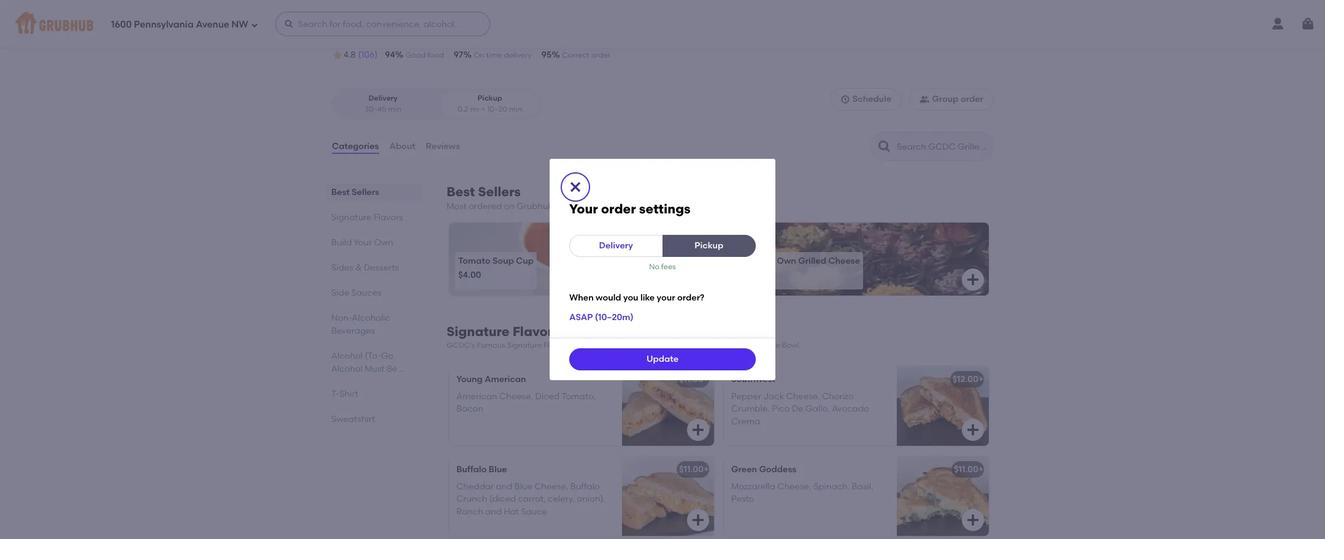 Task type: describe. For each thing, give the bounding box(es) containing it.
pickup 0.2 mi • 10–20 min
[[458, 94, 522, 113]]

famous
[[477, 341, 505, 350]]

pickup for pickup
[[695, 240, 724, 251]]

ranch
[[457, 507, 483, 517]]

on time delivery
[[474, 51, 532, 60]]

southwest image
[[897, 366, 989, 446]]

1600
[[111, 19, 132, 30]]

• (202) 393-4232
[[474, 32, 541, 42]]

fees
[[661, 263, 676, 271]]

tomato soup cup $4.00
[[458, 256, 534, 281]]

min inside delivery 30–45 min
[[388, 105, 402, 113]]

$12.00 +
[[953, 374, 984, 385]]

green goddess image
[[897, 456, 989, 536]]

onion),
[[577, 494, 606, 505]]

1730 pennsylvania avenue nw
[[347, 32, 471, 42]]

t-shirt
[[331, 389, 358, 400]]

on
[[504, 201, 515, 212]]

build your own grilled cheese
[[733, 256, 860, 266]]

0 vertical spatial your
[[569, 201, 598, 217]]

0 vertical spatial •
[[474, 32, 478, 42]]

4.8
[[344, 50, 356, 60]]

(diced
[[489, 494, 516, 505]]

nw for 1730 pennsylvania avenue nw
[[456, 32, 471, 42]]

a
[[617, 341, 622, 350]]

0 horizontal spatial cheese
[[452, 2, 515, 23]]

good
[[406, 51, 426, 60]]

shirt
[[340, 389, 358, 400]]

cheese inside "button"
[[829, 256, 860, 266]]

update button
[[569, 349, 756, 371]]

non-
[[331, 313, 352, 323]]

order for correct
[[591, 51, 611, 60]]

jack
[[764, 392, 784, 402]]

393-
[[503, 32, 522, 42]]

pennsylvania for 1600
[[134, 19, 194, 30]]

crema
[[731, 416, 761, 427]]

1730
[[347, 32, 364, 42]]

you
[[623, 293, 639, 303]]

sides & desserts tab
[[331, 261, 417, 274]]

sweatshirt tab
[[331, 413, 417, 426]]

order for group
[[961, 94, 984, 104]]

cheese, inside american cheese, diced tomato, bacon
[[499, 392, 533, 402]]

when
[[569, 293, 594, 303]]

mozzarella
[[731, 482, 776, 492]]

30–45
[[365, 105, 386, 113]]

southwest
[[731, 374, 775, 385]]

your for build your own grilled cheese
[[756, 256, 775, 266]]

signature for signature flavors gcdc's famous signature flavors: available as a grilled cheese, patty melt, or mac & cheese bowl.
[[447, 324, 510, 340]]

grubhub
[[517, 201, 554, 212]]

best sellers most ordered on grubhub
[[447, 184, 554, 212]]

0 vertical spatial and
[[496, 482, 513, 492]]

as
[[607, 341, 615, 350]]

cheese, inside mozzarella cheese, spinach, basil, pesto
[[778, 482, 812, 492]]

pickup button
[[662, 235, 756, 257]]

crunch
[[457, 494, 487, 505]]

svg image for $11.00
[[691, 423, 706, 437]]

diced
[[535, 392, 560, 402]]

spinach,
[[814, 482, 850, 492]]

no fees
[[649, 263, 676, 271]]

delivery
[[504, 51, 532, 60]]

your order settings
[[569, 201, 691, 217]]

like
[[641, 293, 655, 303]]

own for build your own
[[374, 238, 393, 248]]

& inside "signature flavors gcdc's famous signature flavors: available as a grilled cheese, patty melt, or mac & cheese bowl."
[[746, 341, 751, 350]]

alcoholic
[[352, 313, 390, 323]]

0 horizontal spatial blue
[[489, 464, 507, 475]]

order for your
[[601, 201, 636, 217]]

hot
[[504, 507, 519, 517]]

95
[[542, 50, 552, 60]]

buffalo blue
[[457, 464, 507, 475]]

avocado
[[832, 404, 869, 414]]

tomato,
[[562, 392, 596, 402]]

people icon image
[[920, 95, 930, 104]]

$11.00 for southwest
[[679, 374, 704, 385]]

best for best sellers most ordered on grubhub
[[447, 184, 475, 199]]

own for build your own grilled cheese
[[777, 256, 796, 266]]

group
[[932, 94, 959, 104]]

sellers for best sellers most ordered on grubhub
[[478, 184, 521, 199]]

desserts
[[364, 263, 399, 273]]

10–20
[[487, 105, 507, 113]]

+ for american cheese, diced tomato, bacon
[[704, 374, 709, 385]]

(202)
[[480, 32, 501, 42]]

1 vertical spatial and
[[485, 507, 502, 517]]

avenue for 1600 pennsylvania avenue nw
[[196, 19, 229, 30]]

schedule
[[853, 94, 892, 104]]

signature flavors
[[331, 212, 403, 223]]

build your own tab
[[331, 236, 417, 249]]

+ for mozzarella cheese, spinach, basil, pesto
[[979, 464, 984, 475]]

blue inside cheddar and blue cheese, buffalo crunch (diced carrot, celery, onion), ranch and hot sauce
[[515, 482, 533, 492]]

mozzarella cheese, spinach, basil, pesto
[[731, 482, 874, 505]]

correct
[[562, 51, 590, 60]]

when would you like your order?
[[569, 293, 705, 303]]

sweatshirt
[[331, 414, 375, 425]]

t-
[[331, 389, 340, 400]]

good food
[[406, 51, 444, 60]]

reviews
[[426, 141, 460, 152]]

2 vertical spatial signature
[[507, 341, 542, 350]]

4232
[[521, 32, 541, 42]]

order?
[[677, 293, 705, 303]]

best sellers
[[331, 187, 379, 198]]

update
[[647, 354, 679, 364]]

$4.00
[[458, 270, 481, 281]]

build your own grilled cheese button
[[724, 223, 989, 296]]

gcdc
[[331, 2, 386, 23]]

side sauces tab
[[331, 287, 417, 299]]

sauces
[[351, 288, 382, 298]]

mi
[[471, 105, 479, 113]]

& inside sides & desserts tab
[[355, 263, 362, 273]]

best sellers tab
[[331, 186, 417, 199]]

delivery for delivery
[[599, 240, 633, 251]]

would
[[596, 293, 621, 303]]

• inside pickup 0.2 mi • 10–20 min
[[482, 105, 485, 113]]

pepper jack cheese, chorizo crumble, pico de gallo, avocado crema
[[731, 392, 869, 427]]

pesto
[[731, 494, 754, 505]]

delivery 30–45 min
[[365, 94, 402, 113]]

build your own
[[331, 238, 393, 248]]

cheddar
[[457, 482, 494, 492]]

97
[[454, 50, 463, 60]]

flavors:
[[544, 341, 571, 350]]

build for build your own
[[331, 238, 352, 248]]

green goddess
[[731, 464, 797, 475]]

$11.00 + for green goddess
[[679, 464, 709, 475]]

(106)
[[358, 50, 378, 60]]



Task type: vqa. For each thing, say whether or not it's contained in the screenshot.


Task type: locate. For each thing, give the bounding box(es) containing it.
cheese, up celery,
[[535, 482, 568, 492]]

0 vertical spatial own
[[374, 238, 393, 248]]

young
[[457, 374, 483, 385]]

order
[[591, 51, 611, 60], [961, 94, 984, 104], [601, 201, 636, 217]]

sellers up on
[[478, 184, 521, 199]]

svg image for $12.00
[[966, 423, 981, 437]]

build for build your own grilled cheese
[[733, 256, 755, 266]]

signature down the best sellers
[[331, 212, 372, 223]]

signature
[[331, 212, 372, 223], [447, 324, 510, 340], [507, 341, 542, 350]]

pennsylvania
[[134, 19, 194, 30], [366, 32, 421, 42]]

sellers
[[478, 184, 521, 199], [352, 187, 379, 198]]

0 vertical spatial &
[[355, 263, 362, 273]]

1 vertical spatial build
[[733, 256, 755, 266]]

nw for 1600 pennsylvania avenue nw
[[232, 19, 248, 30]]

flavors up flavors:
[[513, 324, 560, 340]]

pepper
[[731, 392, 762, 402]]

build inside 'tab'
[[331, 238, 352, 248]]

1 horizontal spatial build
[[733, 256, 755, 266]]

flavors for signature flavors gcdc's famous signature flavors: available as a grilled cheese, patty melt, or mac & cheese bowl.
[[513, 324, 560, 340]]

1 vertical spatial american
[[457, 392, 497, 402]]

0 vertical spatial delivery
[[369, 94, 398, 103]]

0 horizontal spatial buffalo
[[457, 464, 487, 475]]

signature flavors tab
[[331, 211, 417, 224]]

gcdc's
[[447, 341, 475, 350]]

0 horizontal spatial nw
[[232, 19, 248, 30]]

svg image inside schedule button
[[840, 95, 850, 104]]

0 horizontal spatial svg image
[[691, 423, 706, 437]]

american inside american cheese, diced tomato, bacon
[[457, 392, 497, 402]]

1 vertical spatial order
[[961, 94, 984, 104]]

0 horizontal spatial pickup
[[478, 94, 502, 103]]

best up most
[[447, 184, 475, 199]]

1 horizontal spatial &
[[746, 341, 751, 350]]

$11.00
[[679, 374, 704, 385], [679, 464, 704, 475], [954, 464, 979, 475]]

buffalo inside cheddar and blue cheese, buffalo crunch (diced carrot, celery, onion), ranch and hot sauce
[[571, 482, 600, 492]]

signature flavors gcdc's famous signature flavors: available as a grilled cheese, patty melt, or mac & cheese bowl.
[[447, 324, 801, 350]]

$11.00 + for southwest
[[679, 374, 709, 385]]

1 vertical spatial pickup
[[695, 240, 724, 251]]

own inside "button"
[[777, 256, 796, 266]]

cheese, inside "signature flavors gcdc's famous signature flavors: available as a grilled cheese, patty melt, or mac & cheese bowl."
[[649, 341, 678, 350]]

signature left flavors:
[[507, 341, 542, 350]]

grilled inside "button"
[[798, 256, 827, 266]]

carrot,
[[518, 494, 546, 505]]

signature for signature flavors
[[331, 212, 372, 223]]

time
[[486, 51, 502, 60]]

& right sides
[[355, 263, 362, 273]]

0 vertical spatial buffalo
[[457, 464, 487, 475]]

pennsylvania up 94
[[366, 32, 421, 42]]

your inside 'tab'
[[354, 238, 372, 248]]

1 horizontal spatial grilled
[[624, 341, 647, 350]]

t-shirt tab
[[331, 388, 417, 401]]

1 horizontal spatial nw
[[456, 32, 471, 42]]

$12.00
[[953, 374, 979, 385]]

min inside pickup 0.2 mi • 10–20 min
[[509, 105, 522, 113]]

$11.00 for green goddess
[[679, 464, 704, 475]]

buffalo up onion),
[[571, 482, 600, 492]]

2 vertical spatial cheese
[[753, 341, 780, 350]]

0 vertical spatial flavors
[[374, 212, 403, 223]]

bacon
[[457, 404, 483, 414]]

1 vertical spatial buffalo
[[571, 482, 600, 492]]

min
[[388, 105, 402, 113], [509, 105, 522, 113]]

1 horizontal spatial best
[[447, 184, 475, 199]]

order up delivery button
[[601, 201, 636, 217]]

delivery inside delivery 30–45 min
[[369, 94, 398, 103]]

1 horizontal spatial sellers
[[478, 184, 521, 199]]

0 vertical spatial nw
[[232, 19, 248, 30]]

0 vertical spatial grilled
[[390, 2, 448, 23]]

nw inside the main navigation navigation
[[232, 19, 248, 30]]

build inside "button"
[[733, 256, 755, 266]]

1 vertical spatial your
[[354, 238, 372, 248]]

celery,
[[548, 494, 575, 505]]

ordered
[[469, 201, 502, 212]]

pickup up 10–20
[[478, 94, 502, 103]]

1 vertical spatial nw
[[456, 32, 471, 42]]

best up 'signature flavors'
[[331, 187, 350, 198]]

0 horizontal spatial min
[[388, 105, 402, 113]]

1 horizontal spatial min
[[509, 105, 522, 113]]

your right grubhub
[[569, 201, 598, 217]]

build
[[331, 238, 352, 248], [733, 256, 755, 266]]

delivery down your order settings in the top of the page
[[599, 240, 633, 251]]

goddess
[[759, 464, 797, 475]]

cheese, down goddess
[[778, 482, 812, 492]]

svg image down $12.00 + at the bottom right
[[966, 423, 981, 437]]

search icon image
[[878, 139, 892, 154]]

0 vertical spatial american
[[485, 374, 526, 385]]

flavors for signature flavors
[[374, 212, 403, 223]]

+ for cheddar and blue cheese, buffalo crunch (diced carrot, celery, onion), ranch and hot sauce
[[704, 464, 709, 475]]

reviews button
[[425, 125, 461, 169]]

american up bacon
[[457, 392, 497, 402]]

cheese inside "signature flavors gcdc's famous signature flavors: available as a grilled cheese, patty melt, or mac & cheese bowl."
[[753, 341, 780, 350]]

sellers up 'signature flavors'
[[352, 187, 379, 198]]

0 vertical spatial cheese
[[452, 2, 515, 23]]

pennsylvania right 1600
[[134, 19, 194, 30]]

0 horizontal spatial build
[[331, 238, 352, 248]]

1 horizontal spatial svg image
[[966, 423, 981, 437]]

no
[[649, 263, 660, 271]]

0 horizontal spatial avenue
[[196, 19, 229, 30]]

2 horizontal spatial your
[[756, 256, 775, 266]]

grilled inside "signature flavors gcdc's famous signature flavors: available as a grilled cheese, patty melt, or mac & cheese bowl."
[[624, 341, 647, 350]]

non-alcoholic beverages
[[331, 313, 390, 336]]

signature inside tab
[[331, 212, 372, 223]]

de
[[792, 404, 804, 414]]

about
[[389, 141, 415, 152]]

group order
[[932, 94, 984, 104]]

pickup inside button
[[695, 240, 724, 251]]

1 vertical spatial cheese
[[829, 256, 860, 266]]

delivery for delivery 30–45 min
[[369, 94, 398, 103]]

cheddar and blue cheese, buffalo crunch (diced carrot, celery, onion), ranch and hot sauce
[[457, 482, 606, 517]]

2 vertical spatial your
[[756, 256, 775, 266]]

1 vertical spatial delivery
[[599, 240, 633, 251]]

1 vertical spatial signature
[[447, 324, 510, 340]]

0 vertical spatial build
[[331, 238, 352, 248]]

0 horizontal spatial &
[[355, 263, 362, 273]]

order right the group
[[961, 94, 984, 104]]

(10–20m)
[[595, 312, 634, 323]]

(202) 393-4232 button
[[480, 31, 541, 44]]

0 horizontal spatial flavors
[[374, 212, 403, 223]]

green
[[731, 464, 757, 475]]

young american image
[[622, 366, 714, 446]]

• right mi
[[482, 105, 485, 113]]

1 vertical spatial flavors
[[513, 324, 560, 340]]

1 horizontal spatial delivery
[[599, 240, 633, 251]]

1 min from the left
[[388, 105, 402, 113]]

pennsylvania inside the main navigation navigation
[[134, 19, 194, 30]]

group order button
[[910, 89, 994, 111]]

your for build your own
[[354, 238, 372, 248]]

your right pickup button
[[756, 256, 775, 266]]

on
[[474, 51, 485, 60]]

your up sides & desserts
[[354, 238, 372, 248]]

1 vertical spatial own
[[777, 256, 796, 266]]

cheese
[[452, 2, 515, 23], [829, 256, 860, 266], [753, 341, 780, 350]]

1 horizontal spatial cheese
[[753, 341, 780, 350]]

pickup up order?
[[695, 240, 724, 251]]

svg image
[[1301, 17, 1316, 31], [284, 19, 294, 29], [251, 21, 258, 29], [840, 95, 850, 104], [568, 180, 583, 195], [966, 273, 981, 287], [691, 513, 706, 528], [966, 513, 981, 528]]

sellers inside best sellers most ordered on grubhub
[[478, 184, 521, 199]]

0 vertical spatial pickup
[[478, 94, 502, 103]]

svg image
[[691, 423, 706, 437], [966, 423, 981, 437]]

2 min from the left
[[509, 105, 522, 113]]

side
[[331, 288, 349, 298]]

0 horizontal spatial grilled
[[390, 2, 448, 23]]

delivery up 30–45
[[369, 94, 398, 103]]

delivery button
[[569, 235, 663, 257]]

blue up cheddar
[[489, 464, 507, 475]]

1 vertical spatial &
[[746, 341, 751, 350]]

asap (10–20m)
[[569, 312, 634, 323]]

option group containing delivery 30–45 min
[[331, 89, 542, 120]]

correct order
[[562, 51, 611, 60]]

your
[[569, 201, 598, 217], [354, 238, 372, 248], [756, 256, 775, 266]]

order inside "button"
[[961, 94, 984, 104]]

0 vertical spatial avenue
[[196, 19, 229, 30]]

patty
[[680, 341, 699, 350]]

and
[[496, 482, 513, 492], [485, 507, 502, 517]]

1 vertical spatial •
[[482, 105, 485, 113]]

0 horizontal spatial delivery
[[369, 94, 398, 103]]

crumble,
[[731, 404, 770, 414]]

0 vertical spatial blue
[[489, 464, 507, 475]]

signature up famous
[[447, 324, 510, 340]]

buffalo up cheddar
[[457, 464, 487, 475]]

best
[[447, 184, 475, 199], [331, 187, 350, 198]]

2 vertical spatial grilled
[[624, 341, 647, 350]]

asap
[[569, 312, 593, 323]]

blue
[[489, 464, 507, 475], [515, 482, 533, 492]]

flavors inside "signature flavors gcdc's famous signature flavors: available as a grilled cheese, patty melt, or mac & cheese bowl."
[[513, 324, 560, 340]]

subscription pass image
[[331, 32, 344, 42]]

flavors
[[374, 212, 403, 223], [513, 324, 560, 340]]

gallo,
[[806, 404, 830, 414]]

1 horizontal spatial buffalo
[[571, 482, 600, 492]]

nw
[[232, 19, 248, 30], [456, 32, 471, 42]]

pennsylvania inside the 1730 pennsylvania avenue nw button
[[366, 32, 421, 42]]

pickup inside pickup 0.2 mi • 10–20 min
[[478, 94, 502, 103]]

option group
[[331, 89, 542, 120]]

Search GCDC Grilled Cheese Bar search field
[[896, 141, 990, 153]]

1 horizontal spatial pickup
[[695, 240, 724, 251]]

svg image left "crema"
[[691, 423, 706, 437]]

best for best sellers
[[331, 187, 350, 198]]

buffalo blue image
[[622, 456, 714, 536]]

buffalo
[[457, 464, 487, 475], [571, 482, 600, 492]]

beverages
[[331, 326, 375, 336]]

min right 10–20
[[509, 105, 522, 113]]

blue up carrot,
[[515, 482, 533, 492]]

pico
[[772, 404, 790, 414]]

0.2
[[458, 105, 468, 113]]

1 vertical spatial blue
[[515, 482, 533, 492]]

american up american cheese, diced tomato, bacon
[[485, 374, 526, 385]]

& right mac
[[746, 341, 751, 350]]

categories button
[[331, 125, 380, 169]]

order right correct
[[591, 51, 611, 60]]

0 vertical spatial signature
[[331, 212, 372, 223]]

gcdc grilled cheese bar
[[331, 2, 550, 23]]

avenue inside button
[[423, 32, 454, 42]]

flavors inside tab
[[374, 212, 403, 223]]

own inside 'tab'
[[374, 238, 393, 248]]

best inside tab
[[331, 187, 350, 198]]

sellers inside tab
[[352, 187, 379, 198]]

2 horizontal spatial cheese
[[829, 256, 860, 266]]

schedule button
[[830, 89, 902, 111]]

1 vertical spatial pennsylvania
[[366, 32, 421, 42]]

0 vertical spatial pennsylvania
[[134, 19, 194, 30]]

cheese, inside cheddar and blue cheese, buffalo crunch (diced carrot, celery, onion), ranch and hot sauce
[[535, 482, 568, 492]]

2 vertical spatial order
[[601, 201, 636, 217]]

0 horizontal spatial •
[[474, 32, 478, 42]]

sides & desserts
[[331, 263, 399, 273]]

delivery inside button
[[599, 240, 633, 251]]

avenue for 1730 pennsylvania avenue nw
[[423, 32, 454, 42]]

0 horizontal spatial own
[[374, 238, 393, 248]]

1 horizontal spatial pennsylvania
[[366, 32, 421, 42]]

mac
[[728, 341, 744, 350]]

basil,
[[852, 482, 874, 492]]

1 horizontal spatial blue
[[515, 482, 533, 492]]

non-alcoholic beverages tab
[[331, 312, 417, 338]]

sellers for best sellers
[[352, 187, 379, 198]]

0 horizontal spatial pennsylvania
[[134, 19, 194, 30]]

1 vertical spatial avenue
[[423, 32, 454, 42]]

0 horizontal spatial sellers
[[352, 187, 379, 198]]

•
[[474, 32, 478, 42], [482, 105, 485, 113]]

cheese, up de
[[786, 392, 820, 402]]

your
[[657, 293, 675, 303]]

+ for pepper jack cheese, chorizo crumble, pico de gallo, avocado crema
[[979, 374, 984, 385]]

cup
[[516, 256, 534, 266]]

and up (diced at the left bottom of page
[[496, 482, 513, 492]]

pennsylvania for 1730
[[366, 32, 421, 42]]

1 svg image from the left
[[691, 423, 706, 437]]

main navigation navigation
[[0, 0, 1325, 48]]

0 horizontal spatial your
[[354, 238, 372, 248]]

bar
[[520, 2, 550, 23]]

avenue inside the main navigation navigation
[[196, 19, 229, 30]]

$11.00 +
[[679, 374, 709, 385], [679, 464, 709, 475], [954, 464, 984, 475]]

your inside "button"
[[756, 256, 775, 266]]

1 horizontal spatial own
[[777, 256, 796, 266]]

min right 30–45
[[388, 105, 402, 113]]

cheese, up update
[[649, 341, 678, 350]]

1 horizontal spatial flavors
[[513, 324, 560, 340]]

settings
[[639, 201, 691, 217]]

categories
[[332, 141, 379, 152]]

0 vertical spatial order
[[591, 51, 611, 60]]

most
[[447, 201, 467, 212]]

+
[[704, 374, 709, 385], [979, 374, 984, 385], [704, 464, 709, 475], [979, 464, 984, 475]]

1 horizontal spatial avenue
[[423, 32, 454, 42]]

cheese, down the young american
[[499, 392, 533, 402]]

nw inside button
[[456, 32, 471, 42]]

1600 pennsylvania avenue nw
[[111, 19, 248, 30]]

pickup for pickup 0.2 mi • 10–20 min
[[478, 94, 502, 103]]

1 vertical spatial grilled
[[798, 256, 827, 266]]

cheese, inside pepper jack cheese, chorizo crumble, pico de gallo, avocado crema
[[786, 392, 820, 402]]

0 horizontal spatial best
[[331, 187, 350, 198]]

1 horizontal spatial •
[[482, 105, 485, 113]]

2 horizontal spatial grilled
[[798, 256, 827, 266]]

2 svg image from the left
[[966, 423, 981, 437]]

tab
[[331, 350, 417, 376]]

star icon image
[[331, 49, 344, 61]]

best inside best sellers most ordered on grubhub
[[447, 184, 475, 199]]

about button
[[389, 125, 416, 169]]

• left (202)
[[474, 32, 478, 42]]

1 horizontal spatial your
[[569, 201, 598, 217]]

available
[[572, 341, 605, 350]]

sides
[[331, 263, 353, 273]]

and down (diced at the left bottom of page
[[485, 507, 502, 517]]

flavors down best sellers tab
[[374, 212, 403, 223]]



